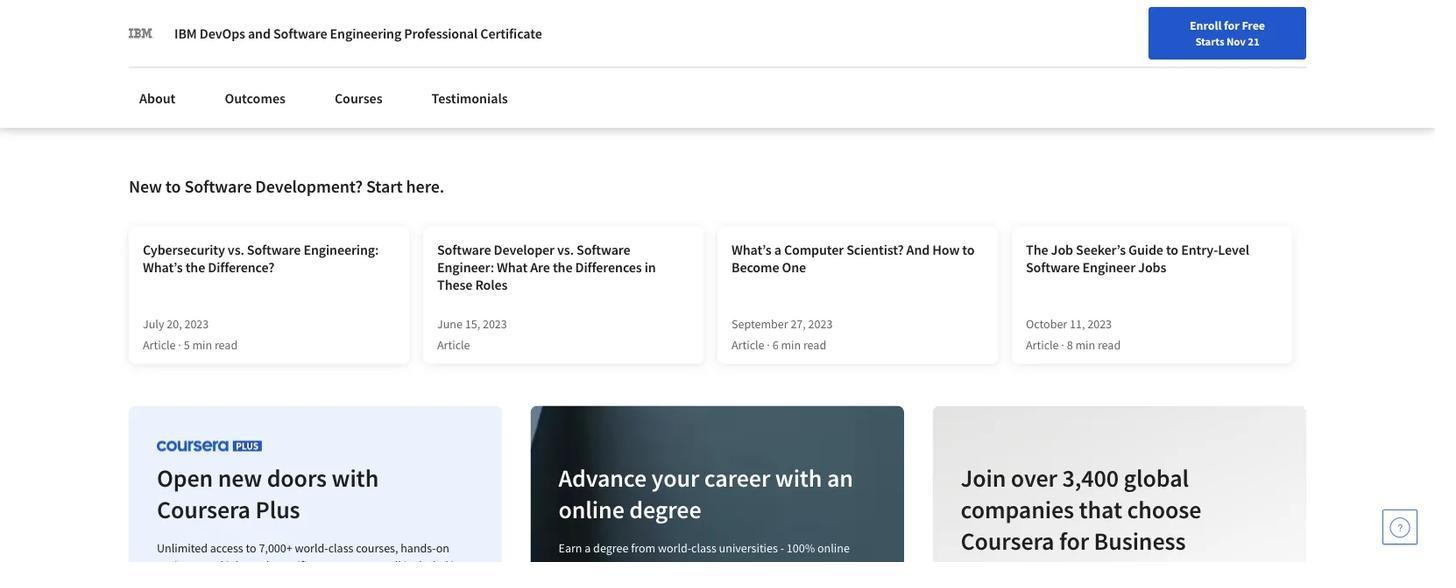Task type: locate. For each thing, give the bounding box(es) containing it.
become
[[732, 259, 780, 277]]

article for the job seeker's guide to entry-level software engineer jobs
[[1027, 337, 1059, 353]]

just
[[1137, 20, 1159, 37]]

0 horizontal spatial for
[[1060, 526, 1090, 557]]

world- down advance your career with an online degree
[[658, 540, 692, 556]]

0 vertical spatial a
[[775, 241, 782, 259]]

september
[[732, 316, 789, 332]]

2023 for vs.
[[184, 316, 209, 332]]

on up offer,
[[876, 20, 891, 37]]

work."
[[533, 62, 570, 79]]

with right doors
[[332, 463, 379, 494]]

new down learned in the top of the page
[[446, 62, 471, 79]]

1 vertical spatial for
[[1060, 526, 1090, 557]]

2 read from the left
[[804, 337, 827, 353]]

read inside 'october 11, 2023 article · 8 min read'
[[1098, 337, 1121, 353]]

· inside july 20, 2023 article · 5 min read
[[178, 337, 181, 353]]

courses
[[335, 89, 383, 107]]

0 horizontal spatial class
[[328, 540, 354, 556]]

1 vertical spatial online
[[818, 540, 850, 556]]

0 horizontal spatial world-
[[295, 540, 328, 556]]

new to software development? start here.
[[129, 175, 445, 197]]

· left 8
[[1062, 337, 1065, 353]]

the right applied
[[553, 20, 572, 37]]

1 horizontal spatial i
[[446, 41, 450, 58]]

0 vertical spatial -
[[781, 540, 785, 556]]

1 2023 from the left
[[184, 316, 209, 332]]

2 min from the left
[[781, 337, 801, 353]]

1 horizontal spatial for
[[1225, 18, 1240, 33]]

1 read from the left
[[215, 337, 238, 353]]

3 2023 from the left
[[809, 316, 833, 332]]

and up experience.
[[175, 41, 198, 58]]

1 horizontal spatial class
[[692, 540, 717, 556]]

1 horizontal spatial with
[[776, 463, 823, 494]]

ready
[[246, 558, 275, 563]]

min inside 'october 11, 2023 article · 8 min read'
[[1076, 337, 1096, 353]]

cybersecurity vs. software engineering: what's the difference?
[[143, 241, 379, 277]]

software up the cybersecurity
[[184, 175, 252, 197]]

2 horizontal spatial read
[[1098, 337, 1121, 353]]

and
[[907, 241, 930, 259]]

ibm image
[[129, 21, 153, 46]]

15,
[[465, 316, 481, 332]]

0 horizontal spatial read
[[215, 337, 238, 353]]

1 · from the left
[[178, 337, 181, 353]]

0 horizontal spatial ·
[[178, 337, 181, 353]]

1 horizontal spatial that
[[1079, 494, 1123, 525]]

1 horizontal spatial what's
[[732, 241, 772, 259]]

0 horizontal spatial from
[[500, 41, 528, 58]]

0 horizontal spatial degree
[[594, 540, 629, 556]]

article for cybersecurity vs. software engineering: what's the difference?
[[143, 337, 176, 353]]

0 vertical spatial from
[[500, 41, 528, 58]]

for down the "companies"
[[1060, 526, 1090, 557]]

what's inside the cybersecurity vs. software engineering: what's the difference?
[[143, 259, 183, 277]]

read right 8
[[1098, 337, 1121, 353]]

my up one
[[960, 20, 978, 37]]

· for what's a computer scientist? and how to become one
[[767, 337, 770, 353]]

been
[[270, 41, 299, 58]]

new
[[446, 62, 471, 79], [218, 463, 262, 494]]

to left go."
[[852, 62, 865, 79]]

article down october
[[1027, 337, 1059, 353]]

i left can
[[215, 62, 219, 79]]

to right "guide"
[[1167, 241, 1179, 259]]

coursera down open
[[157, 494, 251, 525]]

on up included at the bottom of the page
[[436, 540, 450, 556]]

from inside "i directly applied the concepts and skills i learned from my courses to an exciting new project at work."
[[500, 41, 528, 58]]

article inside "june 15, 2023 article"
[[437, 337, 470, 353]]

online
[[559, 494, 625, 525], [818, 540, 850, 556]]

september 27, 2023 article · 6 min read
[[732, 316, 833, 353]]

2 article from the left
[[437, 337, 470, 353]]

i left need
[[790, 20, 794, 37]]

how
[[933, 241, 960, 259]]

20,
[[167, 316, 182, 332]]

0 vertical spatial your
[[1049, 41, 1076, 58]]

coursera plus image
[[157, 441, 262, 452]]

my left own
[[318, 20, 336, 37]]

class left universities
[[692, 540, 717, 556]]

to inside the job seeker's guide to entry-level software engineer jobs
[[1167, 241, 1179, 259]]

that.
[[1240, 41, 1268, 58]]

1 horizontal spatial -
[[781, 540, 785, 556]]

june
[[437, 316, 463, 332]]

join
[[961, 463, 1007, 494]]

0 horizontal spatial your
[[652, 463, 700, 494]]

vs. right the cybersecurity
[[228, 241, 244, 259]]

3 · from the left
[[1062, 337, 1065, 353]]

my up work."
[[531, 41, 549, 58]]

0 horizontal spatial online
[[559, 494, 625, 525]]

that inside "when i need courses on topics that my university doesn't offer, coursera is one of the best places to go."
[[933, 20, 957, 37]]

computer
[[785, 241, 844, 259]]

min right 6 on the right of page
[[781, 337, 801, 353]]

learn down the more
[[1182, 62, 1211, 79]]

engineer
[[1083, 259, 1136, 277]]

enroll
[[1191, 18, 1222, 33]]

that down 3,400
[[1079, 494, 1123, 525]]

0 horizontal spatial courses
[[256, 20, 301, 37]]

2 learn from the left
[[1182, 62, 1211, 79]]

a right earn
[[585, 540, 591, 556]]

0 vertical spatial new
[[446, 62, 471, 79]]

learn inside "learning isn't just about being better at your job: it's so much more than that. coursera allows me to learn without limits."
[[1182, 62, 1211, 79]]

2023 inside 'october 11, 2023 article · 8 min read'
[[1088, 316, 1113, 332]]

from right earn
[[631, 540, 656, 556]]

1 horizontal spatial min
[[781, 337, 801, 353]]

2 vs. from the left
[[558, 241, 574, 259]]

your inside "learning isn't just about being better at your job: it's so much more than that. coursera allows me to learn without limits."
[[1049, 41, 1076, 58]]

that up is
[[933, 20, 957, 37]]

1 article from the left
[[143, 337, 176, 353]]

and up exciting
[[630, 20, 653, 37]]

read down "27," at the bottom of page
[[804, 337, 827, 353]]

the right of
[[762, 62, 782, 79]]

learn inside "to be able to take courses at my own pace and rhythm has been an amazing experience. i can learn whenever it fits my schedule and mood."
[[245, 62, 275, 79]]

with for career
[[776, 463, 823, 494]]

article down june at the bottom of the page
[[437, 337, 470, 353]]

1 horizontal spatial world-
[[658, 540, 692, 556]]

3 min from the left
[[1076, 337, 1096, 353]]

class for universities
[[692, 540, 717, 556]]

and inside "i directly applied the concepts and skills i learned from my courses to an exciting new project at work."
[[630, 20, 653, 37]]

world- for 7,000+
[[295, 540, 328, 556]]

software
[[274, 25, 327, 42], [184, 175, 252, 197], [247, 241, 301, 259], [437, 241, 491, 259], [577, 241, 631, 259], [1027, 259, 1080, 277]]

read for software
[[215, 337, 238, 353]]

software left in
[[577, 241, 631, 259]]

0 vertical spatial that
[[933, 20, 957, 37]]

1 horizontal spatial degree
[[630, 494, 702, 525]]

class up 'programs'
[[328, 540, 354, 556]]

much
[[1140, 41, 1174, 58]]

that
[[933, 20, 957, 37], [1079, 494, 1123, 525]]

3 article from the left
[[732, 337, 765, 353]]

2 horizontal spatial i
[[790, 20, 794, 37]]

your down "learning
[[1049, 41, 1076, 58]]

· left 5
[[178, 337, 181, 353]]

directly
[[459, 20, 503, 37]]

global
[[1124, 463, 1189, 494]]

2023 right 11,
[[1088, 316, 1113, 332]]

i
[[790, 20, 794, 37], [446, 41, 450, 58], [215, 62, 219, 79]]

2 2023 from the left
[[483, 316, 507, 332]]

2023 right 20,
[[184, 316, 209, 332]]

2023 inside "june 15, 2023 article"
[[483, 316, 507, 332]]

1 vertical spatial i
[[446, 41, 450, 58]]

with inside advance your career with an online degree
[[776, 463, 823, 494]]

0 horizontal spatial i
[[215, 62, 219, 79]]

to inside "i directly applied the concepts and skills i learned from my courses to an exciting new project at work."
[[600, 41, 612, 58]]

start
[[366, 175, 403, 197]]

0 vertical spatial on
[[876, 20, 891, 37]]

advance your career with an online degree
[[559, 463, 854, 525]]

1 vertical spatial new
[[218, 463, 262, 494]]

to up ready
[[246, 540, 257, 556]]

1 learn from the left
[[245, 62, 275, 79]]

outcomes
[[225, 89, 286, 107]]

my inside "i directly applied the concepts and skills i learned from my courses to an exciting new project at work."
[[531, 41, 549, 58]]

"to be able to take courses at my own pace and rhythm has been an amazing experience. i can learn whenever it fits my schedule and mood."
[[145, 20, 369, 100]]

1 horizontal spatial a
[[775, 241, 782, 259]]

read right 5
[[215, 337, 238, 353]]

2 · from the left
[[767, 337, 770, 353]]

1 vertical spatial your
[[652, 463, 700, 494]]

1 vertical spatial degree
[[594, 540, 629, 556]]

· inside 'october 11, 2023 article · 8 min read'
[[1062, 337, 1065, 353]]

coursera
[[888, 41, 941, 58], [1049, 62, 1102, 79], [157, 494, 251, 525], [961, 526, 1055, 557]]

courses link
[[324, 79, 393, 117]]

learn down has
[[245, 62, 275, 79]]

1 horizontal spatial ·
[[767, 337, 770, 353]]

courses
[[256, 20, 301, 37], [829, 20, 873, 37], [552, 41, 597, 58]]

1 horizontal spatial courses
[[552, 41, 597, 58]]

1 horizontal spatial learn
[[1182, 62, 1211, 79]]

with inside open new doors with coursera plus
[[332, 463, 379, 494]]

2 with from the left
[[776, 463, 823, 494]]

article for what's a computer scientist? and how to become one
[[732, 337, 765, 353]]

0 horizontal spatial learn
[[245, 62, 275, 79]]

advance
[[559, 463, 647, 494]]

of
[[748, 62, 759, 79]]

to down concepts
[[600, 41, 612, 58]]

2 horizontal spatial at
[[1273, 20, 1285, 37]]

0 horizontal spatial that
[[933, 20, 957, 37]]

1 horizontal spatial on
[[876, 20, 891, 37]]

the inside "i directly applied the concepts and skills i learned from my courses to an exciting new project at work."
[[553, 20, 572, 37]]

unlimited
[[157, 540, 208, 556]]

a inside what's a computer scientist? and how to become one
[[775, 241, 782, 259]]

class inside unlimited access to 7,000+ world-class courses, hands-on projects, and job-ready certificate programs - all included i
[[328, 540, 354, 556]]

coursera down topics
[[888, 41, 941, 58]]

article down the july
[[143, 337, 176, 353]]

world- up certificate at the left of the page
[[295, 540, 328, 556]]

article down september
[[732, 337, 765, 353]]

new down coursera plus image
[[218, 463, 262, 494]]

at for courses
[[304, 20, 315, 37]]

0 horizontal spatial new
[[218, 463, 262, 494]]

what's left "one"
[[732, 241, 772, 259]]

2023 inside september 27, 2023 article · 6 min read
[[809, 316, 833, 332]]

min inside september 27, 2023 article · 6 min read
[[781, 337, 801, 353]]

article inside september 27, 2023 article · 6 min read
[[732, 337, 765, 353]]

at inside "to be able to take courses at my own pace and rhythm has been an amazing experience. i can learn whenever it fits my schedule and mood."
[[304, 20, 315, 37]]

and down access
[[204, 558, 224, 563]]

software inside the job seeker's guide to entry-level software engineer jobs
[[1027, 259, 1080, 277]]

over
[[1011, 463, 1058, 494]]

1 vertical spatial a
[[585, 540, 591, 556]]

october 11, 2023 article · 8 min read
[[1027, 316, 1121, 353]]

job-
[[226, 558, 246, 563]]

0 vertical spatial online
[[559, 494, 625, 525]]

outcomes link
[[214, 79, 296, 117]]

class
[[328, 540, 354, 556], [692, 540, 717, 556]]

0 horizontal spatial vs.
[[228, 241, 244, 259]]

for inside join over 3,400 global companies that choose coursera for business
[[1060, 526, 1090, 557]]

courses up offer,
[[829, 20, 873, 37]]

- left 100%
[[781, 540, 785, 556]]

0 horizontal spatial on
[[436, 540, 450, 556]]

0 horizontal spatial with
[[332, 463, 379, 494]]

world- inside unlimited access to 7,000+ world-class courses, hands-on projects, and job-ready certificate programs - all included i
[[295, 540, 328, 556]]

0 horizontal spatial min
[[192, 337, 212, 353]]

what's inside what's a computer scientist? and how to become one
[[732, 241, 772, 259]]

2023 for developer
[[483, 316, 507, 332]]

degree right earn
[[594, 540, 629, 556]]

min right 5
[[192, 337, 212, 353]]

1 world- from the left
[[295, 540, 328, 556]]

with right 'career' on the bottom of the page
[[776, 463, 823, 494]]

to inside "when i need courses on topics that my university doesn't offer, coursera is one of the best places to go."
[[852, 62, 865, 79]]

- left all
[[383, 558, 387, 563]]

4 article from the left
[[1027, 337, 1059, 353]]

join over 3,400 global companies that choose coursera for business
[[961, 463, 1202, 557]]

0 vertical spatial degree
[[630, 494, 702, 525]]

engineering
[[330, 25, 402, 42]]

article inside july 20, 2023 article · 5 min read
[[143, 337, 176, 353]]

read inside september 27, 2023 article · 6 min read
[[804, 337, 827, 353]]

your
[[1049, 41, 1076, 58], [652, 463, 700, 494]]

own
[[339, 20, 365, 37]]

"to
[[145, 20, 165, 37]]

to up rhythm
[[213, 20, 225, 37]]

world-
[[295, 540, 328, 556], [658, 540, 692, 556]]

to right the me
[[1167, 62, 1179, 79]]

devops
[[200, 25, 245, 42]]

1 horizontal spatial read
[[804, 337, 827, 353]]

2 horizontal spatial an
[[828, 463, 854, 494]]

degree up earn a degree from world-class universities - 100% online
[[630, 494, 702, 525]]

courses up "been"
[[256, 20, 301, 37]]

2 class from the left
[[692, 540, 717, 556]]

for up nov
[[1225, 18, 1240, 33]]

· inside september 27, 2023 article · 6 min read
[[767, 337, 770, 353]]

i down "i
[[446, 41, 450, 58]]

read inside july 20, 2023 article · 5 min read
[[215, 337, 238, 353]]

skills
[[655, 20, 685, 37]]

2 horizontal spatial min
[[1076, 337, 1096, 353]]

vs. inside software developer vs. software engineer: what are the differences in these roles
[[558, 241, 574, 259]]

2 horizontal spatial courses
[[829, 20, 873, 37]]

at right free
[[1273, 20, 1285, 37]]

article inside 'october 11, 2023 article · 8 min read'
[[1027, 337, 1059, 353]]

at up whenever
[[304, 20, 315, 37]]

online down advance
[[559, 494, 625, 525]]

access
[[210, 540, 243, 556]]

1 horizontal spatial your
[[1049, 41, 1076, 58]]

included
[[404, 558, 449, 563]]

learn
[[245, 62, 275, 79], [1182, 62, 1211, 79]]

0 vertical spatial for
[[1225, 18, 1240, 33]]

to right new
[[166, 175, 181, 197]]

2023 for job
[[1088, 316, 1113, 332]]

1 vertical spatial from
[[631, 540, 656, 556]]

1 horizontal spatial at
[[518, 62, 530, 79]]

0 horizontal spatial -
[[383, 558, 387, 563]]

software up the these
[[437, 241, 491, 259]]

vs. right are
[[558, 241, 574, 259]]

the job seeker's guide to entry-level software engineer jobs
[[1027, 241, 1250, 277]]

None search field
[[250, 11, 671, 46]]

i inside "i directly applied the concepts and skills i learned from my courses to an exciting new project at work."
[[446, 41, 450, 58]]

from
[[500, 41, 528, 58], [631, 540, 656, 556]]

companies
[[961, 494, 1075, 525]]

courses up work."
[[552, 41, 597, 58]]

software left engineer
[[1027, 259, 1080, 277]]

coursera inside "learning isn't just about being better at your job: it's so much more than that. coursera allows me to learn without limits."
[[1049, 62, 1102, 79]]

min
[[192, 337, 212, 353], [781, 337, 801, 353], [1076, 337, 1096, 353]]

the right are
[[553, 259, 573, 277]]

software inside the cybersecurity vs. software engineering: what's the difference?
[[247, 241, 301, 259]]

online right 100%
[[818, 540, 850, 556]]

1 with from the left
[[332, 463, 379, 494]]

0 horizontal spatial a
[[585, 540, 591, 556]]

3 read from the left
[[1098, 337, 1121, 353]]

2 world- from the left
[[658, 540, 692, 556]]

coursera image
[[21, 14, 132, 42]]

what's up the july
[[143, 259, 183, 277]]

the
[[553, 20, 572, 37], [762, 62, 782, 79], [186, 259, 205, 277], [553, 259, 573, 277]]

· left 6 on the right of page
[[767, 337, 770, 353]]

1 vertical spatial that
[[1079, 494, 1123, 525]]

2023 inside july 20, 2023 article · 5 min read
[[184, 316, 209, 332]]

courses inside "to be able to take courses at my own pace and rhythm has been an amazing experience. i can learn whenever it fits my schedule and mood."
[[256, 20, 301, 37]]

min right 8
[[1076, 337, 1096, 353]]

21
[[1249, 34, 1260, 48]]

show notifications image
[[1199, 22, 1220, 43]]

software down new to software development? start here.
[[247, 241, 301, 259]]

a left "one"
[[775, 241, 782, 259]]

0 horizontal spatial at
[[304, 20, 315, 37]]

1 vs. from the left
[[228, 241, 244, 259]]

the left difference?
[[186, 259, 205, 277]]

coursera inside open new doors with coursera plus
[[157, 494, 251, 525]]

so
[[1124, 41, 1137, 58]]

0 horizontal spatial what's
[[143, 259, 183, 277]]

0 horizontal spatial an
[[302, 41, 317, 58]]

to inside "learning isn't just about being better at your job: it's so much more than that. coursera allows me to learn without limits."
[[1167, 62, 1179, 79]]

doors
[[267, 463, 327, 494]]

to right 'how'
[[963, 241, 975, 259]]

at inside "learning isn't just about being better at your job: it's so much more than that. coursera allows me to learn without limits."
[[1273, 20, 1285, 37]]

able
[[185, 20, 210, 37]]

coursera up the limits."
[[1049, 62, 1102, 79]]

1 horizontal spatial vs.
[[558, 241, 574, 259]]

1 vertical spatial on
[[436, 540, 450, 556]]

min inside july 20, 2023 article · 5 min read
[[192, 337, 212, 353]]

article
[[143, 337, 176, 353], [437, 337, 470, 353], [732, 337, 765, 353], [1027, 337, 1059, 353]]

1 min from the left
[[192, 337, 212, 353]]

27,
[[791, 316, 806, 332]]

new inside open new doors with coursera plus
[[218, 463, 262, 494]]

from down applied
[[500, 41, 528, 58]]

0 vertical spatial i
[[790, 20, 794, 37]]

2023 right "27," at the bottom of page
[[809, 316, 833, 332]]

need
[[796, 20, 826, 37]]

1 class from the left
[[328, 540, 354, 556]]

an
[[302, 41, 317, 58], [615, 41, 629, 58], [828, 463, 854, 494]]

"learning
[[1049, 20, 1107, 37]]

to inside what's a computer scientist? and how to become one
[[963, 241, 975, 259]]

read
[[215, 337, 238, 353], [804, 337, 827, 353], [1098, 337, 1121, 353]]

at left work."
[[518, 62, 530, 79]]

1 horizontal spatial new
[[446, 62, 471, 79]]

1 vertical spatial -
[[383, 558, 387, 563]]

4 2023 from the left
[[1088, 316, 1113, 332]]

7,000+
[[259, 540, 293, 556]]

coursera down the "companies"
[[961, 526, 1055, 557]]

at inside "i directly applied the concepts and skills i learned from my courses to an exciting new project at work."
[[518, 62, 530, 79]]

1 horizontal spatial an
[[615, 41, 629, 58]]

2023 right 15,
[[483, 316, 507, 332]]

my
[[318, 20, 336, 37], [960, 20, 978, 37], [531, 41, 549, 58], [145, 83, 163, 100]]

2 vertical spatial i
[[215, 62, 219, 79]]

2 horizontal spatial ·
[[1062, 337, 1065, 353]]

2023
[[184, 316, 209, 332], [483, 316, 507, 332], [809, 316, 833, 332], [1088, 316, 1113, 332]]

your left 'career' on the bottom of the page
[[652, 463, 700, 494]]



Task type: describe. For each thing, give the bounding box(es) containing it.
courses inside "i directly applied the concepts and skills i learned from my courses to an exciting new project at work."
[[552, 41, 597, 58]]

software up whenever
[[274, 25, 327, 42]]

october
[[1027, 316, 1068, 332]]

choose
[[1128, 494, 1202, 525]]

more
[[1176, 41, 1207, 58]]

ibm
[[174, 25, 197, 42]]

allows
[[1105, 62, 1142, 79]]

amazing
[[319, 41, 369, 58]]

entry-
[[1182, 241, 1219, 259]]

my inside "when i need courses on topics that my university doesn't offer, coursera is one of the best places to go."
[[960, 20, 978, 37]]

roles
[[475, 277, 508, 294]]

"when
[[748, 20, 787, 37]]

100%
[[787, 540, 816, 556]]

july
[[143, 316, 164, 332]]

nov
[[1227, 34, 1246, 48]]

new
[[129, 175, 162, 197]]

developer
[[494, 241, 555, 259]]

min for job
[[1076, 337, 1096, 353]]

all
[[389, 558, 401, 563]]

1 horizontal spatial from
[[631, 540, 656, 556]]

certificate
[[481, 25, 542, 42]]

my down experience.
[[145, 83, 163, 100]]

free
[[1243, 18, 1266, 33]]

to inside "to be able to take courses at my own pace and rhythm has been an amazing experience. i can learn whenever it fits my schedule and mood."
[[213, 20, 225, 37]]

your inside advance your career with an online degree
[[652, 463, 700, 494]]

schedule
[[166, 83, 218, 100]]

jobs
[[1139, 259, 1167, 277]]

better
[[1235, 20, 1270, 37]]

online inside advance your career with an online degree
[[559, 494, 625, 525]]

an inside advance your career with an online degree
[[828, 463, 854, 494]]

an inside "i directly applied the concepts and skills i learned from my courses to an exciting new project at work."
[[615, 41, 629, 58]]

what
[[497, 259, 528, 277]]

isn't
[[1109, 20, 1135, 37]]

it
[[338, 62, 347, 79]]

university
[[748, 41, 805, 58]]

learn for has
[[245, 62, 275, 79]]

limits."
[[1049, 83, 1090, 100]]

can
[[221, 62, 242, 79]]

and down can
[[221, 83, 244, 100]]

on inside unlimited access to 7,000+ world-class courses, hands-on projects, and job-ready certificate programs - all included i
[[436, 540, 450, 556]]

the inside the cybersecurity vs. software engineering: what's the difference?
[[186, 259, 205, 277]]

here.
[[406, 175, 445, 197]]

difference?
[[208, 259, 275, 277]]

courses,
[[356, 540, 398, 556]]

places
[[812, 62, 850, 79]]

be
[[168, 20, 182, 37]]

these
[[437, 277, 473, 294]]

fits
[[349, 62, 367, 79]]

and inside unlimited access to 7,000+ world-class courses, hands-on projects, and job-ready certificate programs - all included i
[[204, 558, 224, 563]]

1 horizontal spatial online
[[818, 540, 850, 556]]

learn for more
[[1182, 62, 1211, 79]]

engineer:
[[437, 259, 494, 277]]

coursera inside join over 3,400 global companies that choose coursera for business
[[961, 526, 1055, 557]]

take
[[228, 20, 253, 37]]

for inside enroll for free starts nov 21
[[1225, 18, 1240, 33]]

has
[[246, 41, 267, 58]]

that inside join over 3,400 global companies that choose coursera for business
[[1079, 494, 1123, 525]]

and right devops on the top
[[248, 25, 271, 42]]

ibm devops and software engineering professional certificate
[[174, 25, 542, 42]]

article for software developer vs. software engineer: what are the differences in these roles
[[437, 337, 470, 353]]

software developer vs. software engineer: what are the differences in these roles
[[437, 241, 656, 294]]

coursera inside "when i need courses on topics that my university doesn't offer, coursera is one of the best places to go."
[[888, 41, 941, 58]]

read for computer
[[804, 337, 827, 353]]

on inside "when i need courses on topics that my university doesn't offer, coursera is one of the best places to go."
[[876, 20, 891, 37]]

professional
[[404, 25, 478, 42]]

unlimited access to 7,000+ world-class courses, hands-on projects, and job-ready certificate programs - all included i
[[157, 540, 461, 563]]

it's
[[1104, 41, 1121, 58]]

degree inside advance your career with an online degree
[[630, 494, 702, 525]]

the inside "when i need courses on topics that my university doesn't offer, coursera is one of the best places to go."
[[762, 62, 782, 79]]

3,400
[[1063, 463, 1119, 494]]

11,
[[1070, 316, 1086, 332]]

differences
[[576, 259, 642, 277]]

· for cybersecurity vs. software engineering: what's the difference?
[[178, 337, 181, 353]]

open
[[157, 463, 213, 494]]

help center image
[[1390, 517, 1411, 538]]

a for what's
[[775, 241, 782, 259]]

cybersecurity
[[143, 241, 225, 259]]

new inside "i directly applied the concepts and skills i learned from my courses to an exciting new project at work."
[[446, 62, 471, 79]]

vs. inside the cybersecurity vs. software engineering: what's the difference?
[[228, 241, 244, 259]]

2023 for a
[[809, 316, 833, 332]]

hands-
[[401, 540, 436, 556]]

go."
[[867, 62, 890, 79]]

concepts
[[575, 20, 627, 37]]

about
[[1162, 20, 1196, 37]]

· for the job seeker's guide to entry-level software engineer jobs
[[1062, 337, 1065, 353]]

5
[[184, 337, 190, 353]]

an inside "to be able to take courses at my own pace and rhythm has been an amazing experience. i can learn whenever it fits my schedule and mood."
[[302, 41, 317, 58]]

i inside "to be able to take courses at my own pace and rhythm has been an amazing experience. i can learn whenever it fits my schedule and mood."
[[215, 62, 219, 79]]

the inside software developer vs. software engineer: what are the differences in these roles
[[553, 259, 573, 277]]

is
[[943, 41, 953, 58]]

mood."
[[247, 83, 289, 100]]

about
[[139, 89, 176, 107]]

programs
[[331, 558, 380, 563]]

- inside unlimited access to 7,000+ world-class courses, hands-on projects, and job-ready certificate programs - all included i
[[383, 558, 387, 563]]

guide
[[1129, 241, 1164, 259]]

read for seeker's
[[1098, 337, 1121, 353]]

what's a computer scientist? and how to become one
[[732, 241, 975, 277]]

are
[[531, 259, 550, 277]]

july 20, 2023 article · 5 min read
[[143, 316, 238, 353]]

business
[[1094, 526, 1186, 557]]

plus
[[256, 494, 300, 525]]

about link
[[129, 79, 186, 117]]

learned
[[453, 41, 497, 58]]

to inside unlimited access to 7,000+ world-class courses, hands-on projects, and job-ready certificate programs - all included i
[[246, 540, 257, 556]]

seeker's
[[1077, 241, 1126, 259]]

best
[[784, 62, 809, 79]]

whenever
[[278, 62, 336, 79]]

at for better
[[1273, 20, 1285, 37]]

min for vs.
[[192, 337, 212, 353]]

world- for from
[[658, 540, 692, 556]]

project
[[474, 62, 515, 79]]

courses inside "when i need courses on topics that my university doesn't offer, coursera is one of the best places to go."
[[829, 20, 873, 37]]

applied
[[506, 20, 550, 37]]

engineering:
[[304, 241, 379, 259]]

june 15, 2023 article
[[437, 316, 507, 353]]

i inside "when i need courses on topics that my university doesn't offer, coursera is one of the best places to go."
[[790, 20, 794, 37]]

the
[[1027, 241, 1049, 259]]

rhythm
[[201, 41, 244, 58]]

open new doors with coursera plus
[[157, 463, 379, 525]]

offer,
[[855, 41, 885, 58]]

topics
[[894, 20, 930, 37]]

than
[[1210, 41, 1237, 58]]

a for earn
[[585, 540, 591, 556]]

class for courses,
[[328, 540, 354, 556]]

me
[[1145, 62, 1164, 79]]

with for doors
[[332, 463, 379, 494]]

min for a
[[781, 337, 801, 353]]

exciting
[[632, 41, 678, 58]]



Task type: vqa. For each thing, say whether or not it's contained in the screenshot.
1
no



